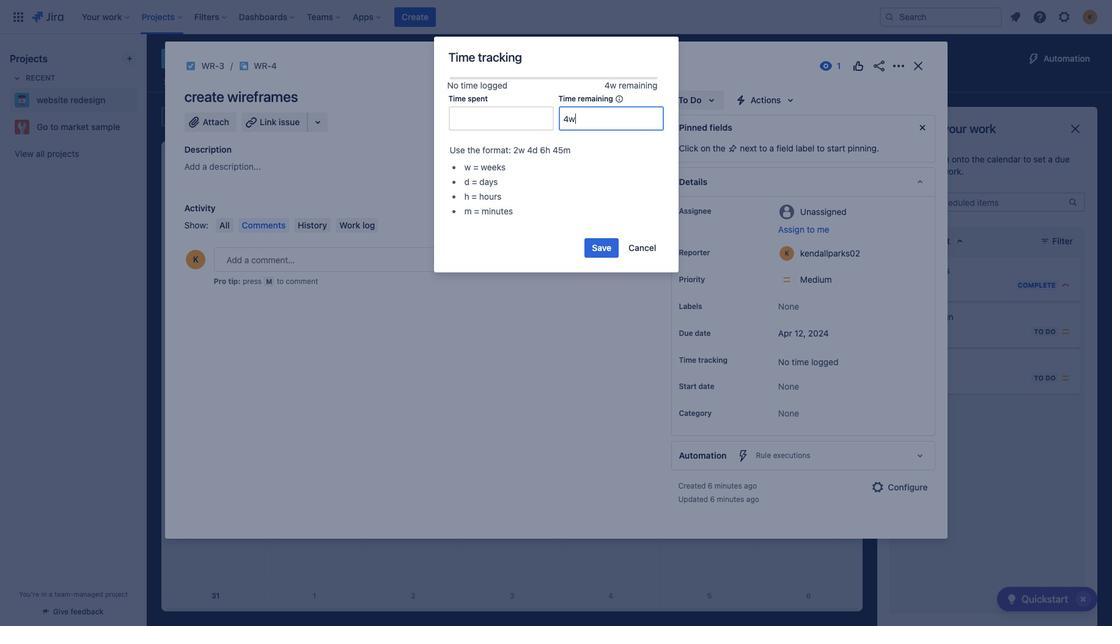 Task type: vqa. For each thing, say whether or not it's contained in the screenshot.
first TO DO
yes



Task type: locate. For each thing, give the bounding box(es) containing it.
no time logged down "16" 'link' at the right bottom of page
[[779, 357, 839, 368]]

2 do from the top
[[1046, 374, 1056, 382]]

0 horizontal spatial automation
[[679, 451, 727, 461]]

website inside 'website redesign' link
[[37, 95, 68, 105]]

1 vertical spatial logged
[[812, 357, 839, 368]]

your inside drag each item onto the calendar to set a due date for your work.
[[923, 166, 941, 177]]

create wireframes dialog
[[165, 42, 948, 540]]

wireframes
[[227, 88, 298, 105]]

1 horizontal spatial 2 link
[[799, 164, 819, 184]]

0 horizontal spatial remaining
[[578, 94, 613, 104]]

4
[[271, 61, 277, 71], [609, 592, 614, 602]]

tracking
[[478, 50, 522, 64], [699, 356, 728, 365]]

0 horizontal spatial 4
[[271, 61, 277, 71]]

1 vertical spatial ago
[[747, 496, 760, 505]]

1 horizontal spatial the
[[713, 143, 726, 154]]

wr- for wr-2 analyze current website
[[582, 273, 599, 284]]

wr- left prototyping
[[184, 612, 202, 622]]

column header inside grid
[[265, 141, 364, 164]]

the right onto
[[972, 154, 985, 165]]

wr- up board
[[202, 61, 219, 71]]

time up "start"
[[679, 356, 697, 365]]

none for category
[[779, 409, 800, 419]]

no up time spent at top
[[447, 80, 459, 91]]

grid
[[166, 141, 858, 627]]

1 horizontal spatial 3 link
[[502, 587, 522, 607]]

wr- for wr-3 prototyping
[[184, 612, 202, 622]]

to do for brand design
[[1035, 328, 1056, 336]]

jira image
[[32, 9, 63, 24], [32, 9, 63, 24]]

1
[[708, 169, 712, 178], [933, 281, 936, 290], [313, 592, 316, 602]]

rule
[[756, 452, 771, 461]]

1 vertical spatial 2
[[599, 273, 604, 284]]

wr- down brand design
[[917, 328, 933, 337]]

no time logged up spent
[[447, 80, 508, 91]]

issues link
[[583, 71, 614, 93]]

none up apr
[[779, 302, 800, 312]]

1 vertical spatial 1 link
[[305, 587, 324, 607]]

hide message image
[[915, 121, 930, 135]]

a right add
[[202, 161, 207, 172]]

0 horizontal spatial logged
[[481, 80, 508, 91]]

reporter
[[679, 248, 710, 258]]

time inside create wireframes dialog
[[792, 357, 809, 368]]

Search field
[[880, 7, 1003, 27]]

time down forms link
[[449, 94, 466, 104]]

a inside drag each item onto the calendar to set a due date for your work.
[[1049, 154, 1053, 165]]

the right use
[[468, 145, 480, 156]]

date right "start"
[[699, 383, 715, 392]]

menu bar inside create wireframes dialog
[[213, 218, 381, 233]]

none for labels
[[779, 302, 800, 312]]

14 cell
[[562, 333, 661, 418]]

your left 'work'
[[943, 122, 967, 136]]

sample
[[91, 122, 120, 132]]

item
[[933, 154, 950, 165]]

2 none from the top
[[779, 382, 800, 392]]

fri
[[704, 152, 716, 161]]

1 vertical spatial 1
[[933, 281, 936, 290]]

0 vertical spatial none
[[779, 302, 800, 312]]

time tracking down 15 link
[[679, 356, 728, 365]]

check image
[[1005, 593, 1020, 607]]

0 vertical spatial 2 link
[[799, 164, 819, 184]]

0 horizontal spatial redesign
[[70, 95, 105, 105]]

0 horizontal spatial your
[[923, 166, 941, 177]]

0 vertical spatial 4
[[271, 61, 277, 71]]

4 inside create wireframes dialog
[[271, 61, 277, 71]]

date for none
[[699, 383, 715, 392]]

your
[[943, 122, 967, 136], [923, 166, 941, 177]]

2 vertical spatial none
[[779, 409, 800, 419]]

0 vertical spatial 3 link
[[206, 249, 225, 268]]

3 none from the top
[[779, 409, 800, 419]]

close image
[[911, 59, 926, 73]]

do
[[1046, 328, 1056, 336], [1046, 374, 1056, 382]]

time up next month image
[[559, 94, 576, 104]]

medium image
[[1061, 327, 1071, 337]]

date up the 15
[[695, 329, 711, 338]]

to do left medium image
[[1035, 328, 1056, 336]]

1 to do from the top
[[1035, 328, 1056, 336]]

2 horizontal spatial 2
[[807, 169, 811, 178]]

to inside button
[[807, 224, 815, 235]]

0 horizontal spatial 1
[[313, 592, 316, 602]]

0 vertical spatial time
[[461, 80, 478, 91]]

add
[[184, 161, 200, 172]]

do left medium image
[[1046, 328, 1056, 336]]

tab list
[[154, 71, 817, 93]]

column header
[[265, 141, 364, 164]]

no
[[447, 80, 459, 91], [779, 357, 790, 368]]

grid containing wr-2
[[166, 141, 858, 627]]

1 inside wr-1 link
[[933, 281, 936, 290]]

click
[[679, 143, 699, 154]]

3 row from the top
[[166, 249, 858, 333]]

0 vertical spatial your
[[943, 122, 967, 136]]

next to a field label to start pinning.
[[738, 143, 880, 154]]

w = weeks d = days h = hours m = minutes
[[465, 162, 513, 217]]

1 vertical spatial remaining
[[578, 94, 613, 104]]

next month image
[[553, 109, 567, 124]]

0 vertical spatial redesign
[[240, 50, 296, 67]]

time tracking up pages
[[449, 50, 522, 64]]

click on the
[[679, 143, 728, 154]]

row containing sun
[[166, 141, 858, 164]]

1 vertical spatial time tracking
[[679, 356, 728, 365]]

1 vertical spatial none
[[779, 382, 800, 392]]

6 link
[[799, 587, 819, 607]]

do for brand design
[[1046, 328, 1056, 336]]

none
[[779, 302, 800, 312], [779, 382, 800, 392], [779, 409, 800, 419]]

tracking down 15 link
[[699, 356, 728, 365]]

automation inside create wireframes dialog
[[679, 451, 727, 461]]

configure
[[888, 483, 928, 493]]

2 vertical spatial minutes
[[717, 496, 745, 505]]

1 horizontal spatial time tracking
[[679, 356, 728, 365]]

wr- down define goals
[[917, 281, 933, 290]]

1 vertical spatial 3 link
[[502, 587, 522, 607]]

schedule
[[890, 122, 941, 136]]

0 horizontal spatial tracking
[[478, 50, 522, 64]]

prototyping
[[209, 612, 257, 622]]

8
[[707, 254, 712, 263]]

0 horizontal spatial 1 link
[[305, 587, 324, 607]]

none down "16" 'link' at the right bottom of page
[[779, 382, 800, 392]]

6 row from the top
[[166, 587, 858, 627]]

wr- up wireframes
[[254, 61, 271, 71]]

1 horizontal spatial 2
[[599, 273, 604, 284]]

create banner
[[0, 0, 1113, 34]]

to left medium image
[[1035, 328, 1044, 336]]

1 horizontal spatial your
[[943, 122, 967, 136]]

time
[[461, 80, 478, 91], [792, 357, 809, 368]]

0 horizontal spatial time tracking
[[449, 50, 522, 64]]

reports
[[626, 76, 658, 87]]

1 vertical spatial your
[[923, 166, 941, 177]]

press
[[243, 277, 262, 286]]

3 up pro in the left of the page
[[213, 254, 218, 263]]

complete
[[1018, 281, 1056, 289]]

calendar
[[987, 154, 1022, 165]]

issues
[[585, 76, 611, 87]]

summary
[[164, 76, 202, 87]]

date down drag
[[890, 166, 908, 177]]

1 horizontal spatial 4
[[609, 592, 614, 602]]

to left medium icon
[[1035, 374, 1044, 382]]

row containing 15
[[166, 333, 858, 418]]

go to market sample link
[[10, 115, 132, 139]]

medium image
[[1061, 374, 1071, 384]]

None field
[[450, 108, 553, 130], [560, 108, 663, 130], [450, 108, 553, 130], [560, 108, 663, 130]]

0 horizontal spatial website
[[37, 95, 68, 105]]

1 vertical spatial website redesign
[[37, 95, 105, 105]]

create
[[184, 88, 224, 105]]

time down "16" 'link' at the right bottom of page
[[792, 357, 809, 368]]

0 vertical spatial to
[[1035, 328, 1044, 336]]

0 horizontal spatial no time logged
[[447, 80, 508, 91]]

1 horizontal spatial remaining
[[619, 80, 658, 91]]

to do
[[1035, 328, 1056, 336], [1035, 374, 1056, 382]]

0 vertical spatial website redesign
[[186, 50, 296, 67]]

7
[[609, 254, 613, 263]]

1 vertical spatial 4
[[609, 592, 614, 602]]

description...
[[209, 161, 261, 172]]

1 vertical spatial no
[[779, 357, 790, 368]]

comments
[[242, 220, 286, 231]]

0 vertical spatial tracking
[[478, 50, 522, 64]]

redesign up go to market sample
[[70, 95, 105, 105]]

0 horizontal spatial 2
[[411, 592, 416, 602]]

wr-3 link
[[202, 59, 224, 73]]

2 horizontal spatial the
[[972, 154, 985, 165]]

0 vertical spatial remaining
[[619, 80, 658, 91]]

none up executions
[[779, 409, 800, 419]]

1 vertical spatial to do
[[1035, 374, 1056, 382]]

logged down "16" 'link' at the right bottom of page
[[812, 357, 839, 368]]

time up time spent at top
[[461, 80, 478, 91]]

0 horizontal spatial no
[[447, 80, 459, 91]]

1 to from the top
[[1035, 328, 1044, 336]]

create
[[402, 11, 429, 22]]

your down item
[[923, 166, 941, 177]]

tracking up pages
[[478, 50, 522, 64]]

0 vertical spatial no
[[447, 80, 459, 91]]

to right m at the top of page
[[277, 277, 284, 286]]

sun
[[208, 152, 224, 161]]

29
[[705, 508, 715, 517]]

0 vertical spatial date
[[890, 166, 908, 177]]

7 link
[[601, 249, 621, 268]]

save
[[592, 243, 612, 253]]

the right the on
[[713, 143, 726, 154]]

1 row from the top
[[166, 141, 858, 164]]

1 horizontal spatial no time logged
[[779, 357, 839, 368]]

2 vertical spatial 2
[[411, 592, 416, 602]]

= right h
[[472, 192, 477, 202]]

do left medium icon
[[1046, 374, 1056, 382]]

minutes up 29 link
[[715, 482, 742, 491]]

minutes down hours
[[482, 206, 513, 217]]

ascending image
[[953, 234, 968, 249]]

wr- for wr-6
[[917, 374, 933, 383]]

2 to from the top
[[1035, 374, 1044, 382]]

to do left medium icon
[[1035, 374, 1056, 382]]

cancel
[[629, 243, 657, 253]]

0 vertical spatial do
[[1046, 328, 1056, 336]]

1 do from the top
[[1046, 328, 1056, 336]]

schedule your work
[[890, 122, 997, 136]]

3 down '29' row
[[510, 592, 515, 602]]

row containing wr-3
[[166, 587, 858, 627]]

onto
[[952, 154, 970, 165]]

2 to do from the top
[[1035, 374, 1056, 382]]

1 horizontal spatial tracking
[[699, 356, 728, 365]]

0 vertical spatial automation
[[1044, 53, 1091, 64]]

18 cell
[[265, 418, 364, 502]]

1 horizontal spatial 1 link
[[700, 164, 720, 184]]

1 vertical spatial tracking
[[699, 356, 728, 365]]

4 row from the top
[[166, 333, 858, 418]]

date inside drag each item onto the calendar to set a due date for your work.
[[890, 166, 908, 177]]

0 vertical spatial logged
[[481, 80, 508, 91]]

1 none from the top
[[779, 302, 800, 312]]

2 horizontal spatial 1
[[933, 281, 936, 290]]

assign to me button
[[779, 224, 923, 236]]

add people image
[[314, 109, 329, 124]]

design
[[928, 312, 954, 322]]

3 link up pro in the left of the page
[[206, 249, 225, 268]]

1 horizontal spatial automation
[[1044, 53, 1091, 64]]

website redesign inside 'website redesign' link
[[37, 95, 105, 105]]

to right go
[[50, 122, 59, 132]]

1 horizontal spatial 5
[[933, 328, 938, 337]]

1 vertical spatial website
[[37, 95, 68, 105]]

tab
[[282, 71, 324, 93]]

time remaining
[[559, 94, 613, 104]]

1 vertical spatial no time logged
[[779, 357, 839, 368]]

minutes right updated
[[717, 496, 745, 505]]

date for apr 12, 2024
[[695, 329, 711, 338]]

days
[[480, 177, 498, 187]]

16
[[805, 338, 813, 348]]

work log
[[339, 220, 375, 231]]

forms
[[440, 76, 465, 87]]

wr- for wr-3
[[202, 61, 219, 71]]

configure link
[[866, 479, 936, 498]]

analyze
[[607, 273, 639, 284]]

0 horizontal spatial 5
[[708, 592, 712, 602]]

wr- down the a/b testing
[[917, 374, 933, 383]]

ago
[[744, 482, 757, 491], [747, 496, 760, 505]]

0 horizontal spatial the
[[468, 145, 480, 156]]

menu bar
[[213, 218, 381, 233]]

row
[[166, 141, 858, 164], [166, 164, 858, 249], [166, 249, 858, 333], [166, 333, 858, 418], [166, 418, 858, 502], [166, 587, 858, 627]]

1 vertical spatial do
[[1046, 374, 1056, 382]]

website redesign up board
[[186, 50, 296, 67]]

20 cell
[[463, 418, 562, 502]]

search image
[[885, 12, 895, 22]]

automation right automation icon
[[1044, 53, 1091, 64]]

wr- for wr-1
[[917, 281, 933, 290]]

time tracking inside create wireframes dialog
[[679, 356, 728, 365]]

0 vertical spatial website
[[186, 50, 237, 67]]

4 link
[[601, 587, 621, 607]]

1 horizontal spatial 1
[[708, 169, 712, 178]]

31 link
[[206, 587, 225, 607]]

wr- left analyze
[[582, 273, 599, 284]]

0 horizontal spatial website redesign
[[37, 95, 105, 105]]

9 link
[[799, 249, 819, 268]]

1 horizontal spatial no
[[779, 357, 790, 368]]

label
[[796, 143, 815, 154]]

logged up spent
[[481, 80, 508, 91]]

0 vertical spatial time tracking
[[449, 50, 522, 64]]

1 vertical spatial time
[[792, 357, 809, 368]]

0 vertical spatial no time logged
[[447, 80, 508, 91]]

labels
[[679, 302, 703, 311]]

view all projects
[[15, 149, 79, 159]]

menu bar containing all
[[213, 218, 381, 233]]

the inside create wireframes dialog
[[713, 143, 726, 154]]

a right set
[[1049, 154, 1053, 165]]

website up board
[[186, 50, 237, 67]]

board link
[[215, 71, 243, 93]]

4w remaining
[[605, 80, 658, 91]]

ago down rule
[[744, 482, 757, 491]]

0 horizontal spatial 2 link
[[404, 587, 423, 607]]

2w
[[514, 145, 525, 156]]

2 vertical spatial date
[[699, 383, 715, 392]]

forms link
[[437, 71, 468, 93]]

minutes inside w = weeks d = days h = hours m = minutes
[[482, 206, 513, 217]]

collapse recent projects image
[[10, 71, 24, 86]]

0 horizontal spatial time
[[461, 80, 478, 91]]

remaining down issues link
[[578, 94, 613, 104]]

2 row from the top
[[166, 164, 858, 249]]

1 vertical spatial 5
[[708, 592, 712, 602]]

wr-3
[[202, 61, 224, 71]]

spent
[[468, 94, 488, 104]]

time tracking
[[449, 50, 522, 64], [679, 356, 728, 365]]

2 for 2 link to the top
[[807, 169, 811, 178]]

to inside drag each item onto the calendar to set a due date for your work.
[[1024, 154, 1032, 165]]

to left set
[[1024, 154, 1032, 165]]

3 up board
[[219, 61, 224, 71]]

pinned fields
[[679, 122, 733, 133]]

1 vertical spatial to
[[1035, 374, 1044, 382]]

tip:
[[228, 277, 241, 286]]

priority
[[679, 275, 705, 284]]

remaining
[[619, 80, 658, 91], [578, 94, 613, 104]]

1 horizontal spatial time
[[792, 357, 809, 368]]

details element
[[671, 168, 936, 197]]

0 vertical spatial to do
[[1035, 328, 1056, 336]]

work log button
[[336, 218, 379, 233]]

remaining right "4w"
[[619, 80, 658, 91]]

0 vertical spatial minutes
[[482, 206, 513, 217]]

2 vertical spatial 1
[[313, 592, 316, 602]]

3 link down '29' row
[[502, 587, 522, 607]]

assignee
[[679, 207, 712, 216]]

website down recent
[[37, 95, 68, 105]]

Search calendar text field
[[163, 108, 256, 125]]

1 horizontal spatial website
[[186, 50, 237, 67]]

1 horizontal spatial logged
[[812, 357, 839, 368]]

tracking inside create wireframes dialog
[[699, 356, 728, 365]]

1 vertical spatial date
[[695, 329, 711, 338]]

1 vertical spatial automation
[[679, 451, 727, 461]]

ago right 29 link
[[747, 496, 760, 505]]

website redesign up market
[[37, 95, 105, 105]]

automation up created
[[679, 451, 727, 461]]

4 inside 'row'
[[609, 592, 614, 602]]

to
[[50, 122, 59, 132], [760, 143, 768, 154], [817, 143, 825, 154], [1024, 154, 1032, 165], [807, 224, 815, 235], [277, 277, 284, 286]]

1 vertical spatial 2 link
[[404, 587, 423, 607]]

no down apr
[[779, 357, 790, 368]]

redesign up wireframes
[[240, 50, 296, 67]]

sun link
[[205, 141, 226, 163]]

redesign
[[240, 50, 296, 67], [70, 95, 105, 105]]

0 vertical spatial 2
[[807, 169, 811, 178]]

logged inside time tracking dialog
[[481, 80, 508, 91]]

25
[[211, 169, 220, 178]]

to left me
[[807, 224, 815, 235]]



Task type: describe. For each thing, give the bounding box(es) containing it.
automation inside button
[[1044, 53, 1091, 64]]

0 vertical spatial 1 link
[[700, 164, 720, 184]]

you're
[[19, 591, 39, 599]]

to do for a/b testing
[[1035, 374, 1056, 382]]

use the format: 2w 4d 6h 45m
[[450, 145, 571, 156]]

no time logged inside create wireframes dialog
[[779, 357, 839, 368]]

testing
[[918, 358, 945, 369]]

no inside create wireframes dialog
[[779, 357, 790, 368]]

1 vertical spatial minutes
[[715, 482, 742, 491]]

add a description...
[[184, 161, 261, 172]]

5 link
[[700, 587, 720, 607]]

project
[[105, 591, 128, 599]]

remaining for 4w remaining
[[619, 80, 658, 91]]

most recent
[[902, 236, 951, 247]]

row containing 25
[[166, 164, 858, 249]]

field
[[777, 143, 794, 154]]

details
[[679, 177, 708, 187]]

work.
[[943, 166, 964, 177]]

a right in
[[49, 591, 53, 599]]

high image
[[1061, 281, 1071, 291]]

weeks
[[481, 162, 506, 173]]

current
[[641, 273, 672, 284]]

a/b
[[902, 358, 916, 369]]

tab list containing summary
[[154, 71, 817, 93]]

3 inside create wireframes dialog
[[219, 61, 224, 71]]

wr- for wr-5
[[917, 328, 933, 337]]

automation element
[[671, 442, 936, 471]]

1 horizontal spatial redesign
[[240, 50, 296, 67]]

19 cell
[[364, 418, 463, 502]]

all button
[[216, 218, 233, 233]]

managed
[[74, 591, 103, 599]]

comments button
[[238, 218, 289, 233]]

15
[[706, 338, 714, 348]]

no time logged inside time tracking dialog
[[447, 80, 508, 91]]

tracking inside dialog
[[478, 50, 522, 64]]

45m
[[553, 145, 571, 156]]

pro tip: press m to comment
[[214, 277, 318, 286]]

pinning.
[[848, 143, 880, 154]]

assign
[[779, 224, 805, 235]]

m
[[266, 278, 272, 286]]

go to market sample
[[37, 122, 120, 132]]

logged inside create wireframes dialog
[[812, 357, 839, 368]]

category
[[679, 409, 712, 419]]

to for brand design
[[1035, 328, 1044, 336]]

0 vertical spatial 1
[[708, 169, 712, 178]]

0 horizontal spatial 3 link
[[206, 249, 225, 268]]

do for a/b testing
[[1046, 374, 1056, 382]]

= right w
[[473, 162, 479, 173]]

history
[[298, 220, 327, 231]]

wed link
[[501, 141, 523, 163]]

issue
[[279, 117, 300, 127]]

to right the sat
[[817, 143, 825, 154]]

wr-4
[[254, 61, 277, 71]]

close image
[[1069, 122, 1083, 136]]

drag each item onto the calendar to set a due date for your work.
[[890, 154, 1070, 177]]

29 link
[[700, 503, 720, 522]]

13 cell
[[463, 333, 562, 418]]

29 row
[[166, 502, 858, 587]]

assign to me
[[779, 224, 830, 235]]

updated
[[679, 496, 708, 505]]

11 cell
[[265, 333, 364, 418]]

description
[[184, 144, 232, 155]]

= right d
[[472, 177, 477, 187]]

attachments link
[[517, 71, 573, 93]]

time inside create wireframes dialog
[[679, 356, 697, 365]]

pages
[[480, 76, 504, 87]]

15 link
[[700, 334, 720, 353]]

attachments
[[519, 76, 571, 87]]

Search unscheduled items text field
[[891, 194, 1067, 211]]

link issue button
[[242, 113, 308, 132]]

website redesign link
[[10, 88, 132, 113]]

(3)
[[744, 111, 756, 122]]

feedback
[[71, 608, 104, 617]]

attach button
[[184, 113, 237, 132]]

give
[[53, 608, 69, 617]]

dismiss quickstart image
[[1074, 590, 1094, 610]]

a left field
[[770, 143, 775, 154]]

0 vertical spatial 5
[[933, 328, 938, 337]]

8 link
[[700, 249, 720, 268]]

1 horizontal spatial website redesign
[[186, 50, 296, 67]]

1 vertical spatial redesign
[[70, 95, 105, 105]]

activity
[[184, 203, 216, 213]]

primary element
[[7, 0, 870, 34]]

time tracking dialog
[[434, 37, 679, 273]]

format:
[[483, 145, 511, 156]]

each
[[911, 154, 930, 165]]

give feedback button
[[36, 603, 111, 623]]

fri link
[[702, 141, 718, 163]]

5 row from the top
[[166, 418, 858, 502]]

none for start date
[[779, 382, 800, 392]]

time up forms
[[449, 50, 475, 64]]

brand
[[902, 312, 925, 322]]

team-
[[55, 591, 74, 599]]

create button
[[395, 7, 436, 27]]

= right m on the top left of the page
[[474, 206, 480, 217]]

website
[[674, 273, 706, 284]]

remaining for time remaining
[[578, 94, 613, 104]]

3 down 31 link
[[202, 612, 207, 622]]

16 link
[[799, 334, 819, 353]]

view
[[15, 149, 34, 159]]

wr-5
[[917, 328, 938, 337]]

created 6 minutes ago updated 6 minutes ago
[[679, 482, 760, 505]]

start
[[679, 383, 697, 392]]

automation image
[[1027, 51, 1042, 66]]

9
[[806, 254, 811, 263]]

wr-6
[[917, 374, 938, 383]]

link
[[260, 117, 277, 127]]

set
[[1034, 154, 1046, 165]]

Add a comment… field
[[214, 248, 636, 272]]

the inside drag each item onto the calendar to set a due date for your work.
[[972, 154, 985, 165]]

to for a/b testing
[[1035, 374, 1044, 382]]

executions
[[774, 452, 811, 461]]

the inside time tracking dialog
[[468, 145, 480, 156]]

time inside dialog
[[461, 80, 478, 91]]

brand design
[[902, 312, 954, 322]]

unscheduled image
[[676, 112, 686, 122]]

medium
[[801, 275, 832, 285]]

wr- for wr-4
[[254, 61, 271, 71]]

time tracking inside dialog
[[449, 50, 522, 64]]

me
[[818, 224, 830, 235]]

0 vertical spatial ago
[[744, 482, 757, 491]]

work
[[970, 122, 997, 136]]

row containing wr-2
[[166, 249, 858, 333]]

no inside time tracking dialog
[[447, 80, 459, 91]]

2 for bottom 2 link
[[411, 592, 416, 602]]

goals
[[929, 265, 950, 276]]

4w
[[605, 80, 617, 91]]

recent
[[26, 73, 55, 83]]

w
[[465, 162, 471, 173]]

due
[[679, 329, 693, 338]]

to right next
[[760, 143, 768, 154]]

go
[[37, 122, 48, 132]]

save button
[[585, 239, 619, 258]]

use
[[450, 145, 465, 156]]

unscheduled (3) button
[[671, 107, 763, 127]]

12 cell
[[364, 333, 463, 418]]

17 cell
[[166, 418, 265, 502]]

view all projects link
[[10, 143, 137, 165]]

give feedback
[[53, 608, 104, 617]]

wr-1 link
[[917, 280, 936, 291]]

drag
[[890, 154, 909, 165]]

unassigned
[[801, 206, 847, 217]]

history button
[[294, 218, 331, 233]]

define goals
[[902, 265, 950, 276]]



